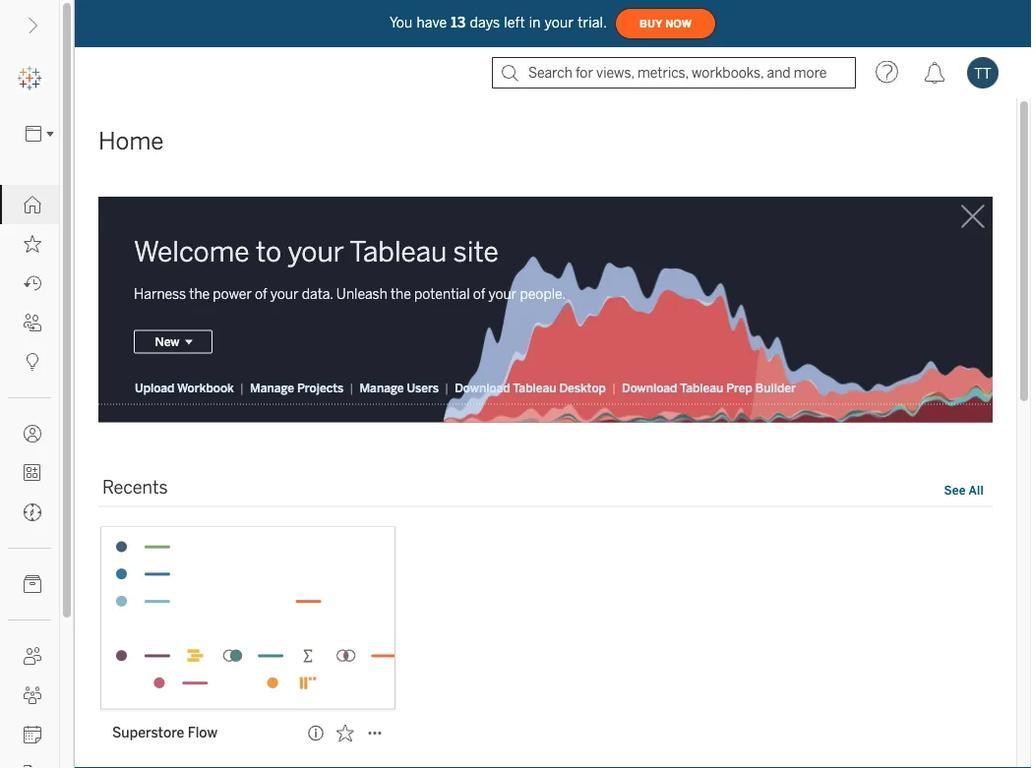 Task type: locate. For each thing, give the bounding box(es) containing it.
0 horizontal spatial of
[[255, 286, 267, 302]]

0 horizontal spatial tableau
[[350, 235, 447, 268]]

tableau
[[350, 235, 447, 268], [513, 381, 556, 395], [680, 381, 723, 395]]

superstore
[[112, 725, 184, 741]]

download
[[455, 381, 510, 395], [622, 381, 677, 395]]

tableau left prep
[[680, 381, 723, 395]]

download right desktop
[[622, 381, 677, 395]]

tableau left desktop
[[513, 381, 556, 395]]

1 download from the left
[[455, 381, 510, 395]]

manage projects link
[[249, 380, 345, 396]]

tableau up 'unleash'
[[350, 235, 447, 268]]

builder
[[755, 381, 796, 395]]

the left power
[[189, 286, 210, 302]]

all
[[969, 483, 984, 497]]

days
[[470, 15, 500, 31]]

| right projects
[[350, 381, 354, 395]]

1 of from the left
[[255, 286, 267, 302]]

of right power
[[255, 286, 267, 302]]

your up data.
[[288, 235, 344, 268]]

2 the from the left
[[391, 286, 411, 302]]

manage
[[250, 381, 294, 395], [360, 381, 404, 395]]

power
[[213, 286, 252, 302]]

| right users
[[445, 381, 449, 395]]

0 horizontal spatial manage
[[250, 381, 294, 395]]

projects
[[297, 381, 344, 395]]

3 | from the left
[[445, 381, 449, 395]]

2 manage from the left
[[360, 381, 404, 395]]

harness the power of your data. unleash the potential of your people.
[[134, 286, 566, 302]]

harness
[[134, 286, 186, 302]]

the
[[189, 286, 210, 302], [391, 286, 411, 302]]

of right potential
[[473, 286, 485, 302]]

1 horizontal spatial manage
[[360, 381, 404, 395]]

manage users link
[[359, 380, 440, 396]]

1 horizontal spatial download
[[622, 381, 677, 395]]

download right users
[[455, 381, 510, 395]]

your
[[545, 15, 574, 31], [288, 235, 344, 268], [270, 286, 299, 302], [489, 286, 517, 302]]

the right 'unleash'
[[391, 286, 411, 302]]

upload
[[135, 381, 175, 395]]

of
[[255, 286, 267, 302], [473, 286, 485, 302]]

new
[[155, 335, 180, 349]]

buy
[[640, 17, 662, 30]]

left
[[504, 15, 525, 31]]

workbook
[[177, 381, 234, 395]]

data.
[[302, 286, 333, 302]]

to
[[256, 235, 281, 268]]

navigation panel element
[[0, 59, 60, 768]]

| right desktop
[[612, 381, 616, 395]]

0 horizontal spatial the
[[189, 286, 210, 302]]

| right workbook
[[240, 381, 244, 395]]

1 horizontal spatial the
[[391, 286, 411, 302]]

manage left projects
[[250, 381, 294, 395]]

1 manage from the left
[[250, 381, 294, 395]]

new button
[[134, 330, 213, 354]]

0 horizontal spatial download
[[455, 381, 510, 395]]

manage left users
[[360, 381, 404, 395]]

|
[[240, 381, 244, 395], [350, 381, 354, 395], [445, 381, 449, 395], [612, 381, 616, 395]]

1 horizontal spatial of
[[473, 286, 485, 302]]



Task type: describe. For each thing, give the bounding box(es) containing it.
you have 13 days left in your trial.
[[390, 15, 607, 31]]

potential
[[414, 286, 470, 302]]

1 | from the left
[[240, 381, 244, 395]]

site
[[453, 235, 499, 268]]

users
[[407, 381, 439, 395]]

you
[[390, 15, 413, 31]]

your left people.
[[489, 286, 517, 302]]

2 download from the left
[[622, 381, 677, 395]]

2 horizontal spatial tableau
[[680, 381, 723, 395]]

buy now
[[640, 17, 692, 30]]

1 the from the left
[[189, 286, 210, 302]]

your right in
[[545, 15, 574, 31]]

1 horizontal spatial tableau
[[513, 381, 556, 395]]

home
[[98, 127, 164, 155]]

Search for views, metrics, workbooks, and more text field
[[492, 57, 856, 89]]

have
[[417, 15, 447, 31]]

in
[[529, 15, 541, 31]]

superstore flow
[[112, 725, 217, 741]]

see
[[944, 483, 966, 497]]

unleash
[[336, 286, 387, 302]]

4 | from the left
[[612, 381, 616, 395]]

welcome to your tableau site
[[134, 235, 499, 268]]

upload workbook button
[[134, 380, 235, 396]]

trial.
[[578, 15, 607, 31]]

prep
[[726, 381, 752, 395]]

see all
[[944, 483, 984, 497]]

main navigation. press the up and down arrow keys to access links. element
[[0, 185, 59, 768]]

flow
[[188, 725, 217, 741]]

recents
[[102, 477, 168, 498]]

see all link
[[943, 481, 985, 501]]

2 | from the left
[[350, 381, 354, 395]]

13
[[451, 15, 466, 31]]

download tableau prep builder link
[[621, 380, 797, 396]]

2 of from the left
[[473, 286, 485, 302]]

your left data.
[[270, 286, 299, 302]]

welcome
[[134, 235, 250, 268]]

upload workbook | manage projects | manage users | download tableau desktop | download tableau prep builder
[[135, 381, 796, 395]]

desktop
[[559, 381, 606, 395]]

buy now button
[[615, 8, 716, 39]]

download tableau desktop link
[[454, 380, 607, 396]]

people.
[[520, 286, 566, 302]]

now
[[665, 17, 692, 30]]



Task type: vqa. For each thing, say whether or not it's contained in the screenshot.
leftmost /
no



